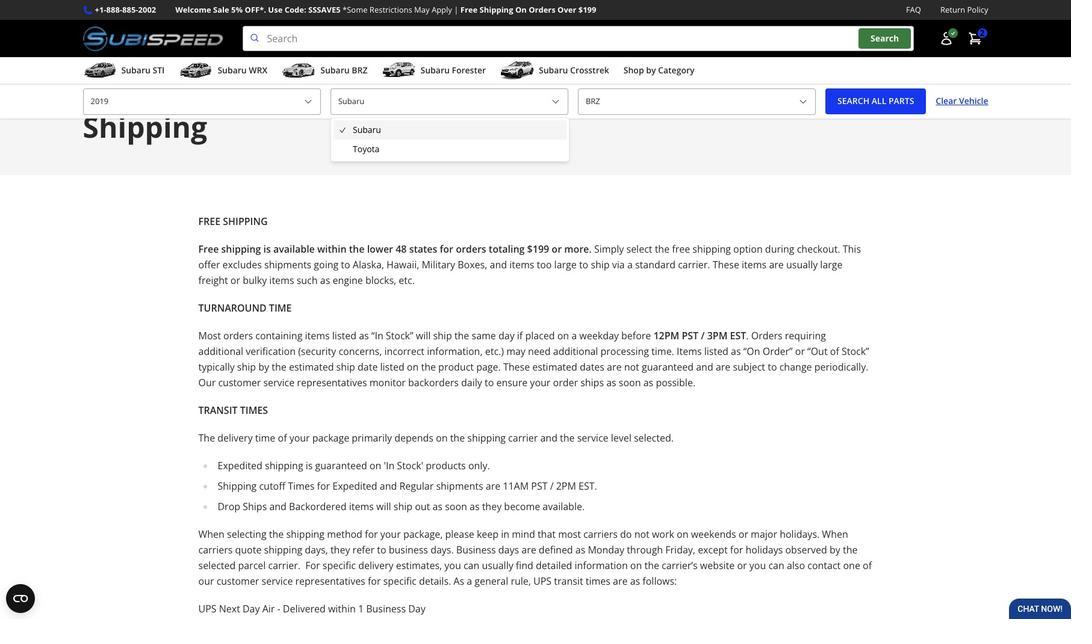 Task type: describe. For each thing, give the bounding box(es) containing it.
0 horizontal spatial will
[[376, 500, 391, 513]]

and inside simply select the free shipping option during checkout. this offer excludes shipments going to alaska, hawaii, military boxes, and items too large to ship via a standard carrier. these items are usually large freight or bulky items such as engine blocks, etc.
[[490, 258, 507, 271]]

customer inside when selecting the shipping method for your package, please keep in mind that most carriers do not work on weekends or major holidays. when carriers quote shipping days, they refer to business days. business days are defined as monday through friday, except for holidays observed by the selected parcel carrier.  for specific delivery estimates, you can usually find detailed information on the carrier's website or you can also contact one of our customer service representatives for specific details. as a general rule, ups transit times are as follows:
[[217, 575, 259, 588]]

subaru
[[353, 124, 381, 136]]

subject
[[733, 360, 766, 374]]

only.
[[468, 459, 490, 473]]

as left follows: at bottom right
[[630, 575, 640, 588]]

1 vertical spatial $199
[[527, 242, 549, 256]]

for up military
[[440, 242, 453, 256]]

*some
[[343, 4, 368, 15]]

daily
[[461, 376, 482, 389]]

of inside when selecting the shipping method for your package, please keep in mind that most carriers do not work on weekends or major holidays. when carriers quote shipping days, they refer to business days. business days are defined as monday through friday, except for holidays observed by the selected parcel carrier.  for specific delivery estimates, you can usually find detailed information on the carrier's website or you can also contact one of our customer service representatives for specific details. as a general rule, ups transit times are as follows:
[[863, 559, 872, 572]]

shipping
[[223, 215, 268, 228]]

the up backorders
[[421, 360, 436, 374]]

orders inside . orders requiring additional verification (security concerns, incorrect information, etc.) may need additional processing time. items listed as "on order" or "out of stock" typically ship by the estimated ship date listed on the product page. these estimated dates are not guaranteed and are subject to change periodically. our customer service representatives monitor backorders daily to ensure your order ships as soon as possible.
[[751, 329, 783, 342]]

2 large from the left
[[820, 258, 843, 271]]

code:
[[285, 4, 306, 15]]

military
[[422, 258, 455, 271]]

placed
[[525, 329, 555, 342]]

0 horizontal spatial ups
[[198, 603, 217, 616]]

0 horizontal spatial orders
[[529, 4, 556, 15]]

time
[[269, 301, 292, 315]]

free shipping
[[198, 215, 268, 228]]

need
[[528, 345, 551, 358]]

option
[[734, 242, 763, 256]]

representatives inside when selecting the shipping method for your package, please keep in mind that most carriers do not work on weekends or major holidays. when carriers quote shipping days, they refer to business days. business days are defined as monday through friday, except for holidays observed by the selected parcel carrier.  for specific delivery estimates, you can usually find detailed information on the carrier's website or you can also contact one of our customer service representatives for specific details. as a general rule, ups transit times are as follows:
[[295, 575, 365, 588]]

backordered
[[289, 500, 347, 513]]

before
[[622, 329, 651, 342]]

1 vertical spatial listed
[[704, 345, 729, 358]]

usually inside simply select the free shipping option during checkout. this offer excludes shipments going to alaska, hawaii, military boxes, and items too large to ship via a standard carrier. these items are usually large freight or bulky items such as engine blocks, etc.
[[787, 258, 818, 271]]

product
[[439, 360, 474, 374]]

possible.
[[656, 376, 696, 389]]

observed
[[786, 544, 827, 557]]

package,
[[403, 528, 443, 541]]

may
[[507, 345, 526, 358]]

1 vertical spatial carriers
[[198, 544, 233, 557]]

business
[[389, 544, 428, 557]]

1 horizontal spatial shipments
[[436, 480, 483, 493]]

1 vertical spatial of
[[278, 432, 287, 445]]

the up 'one'
[[843, 544, 858, 557]]

1
[[358, 603, 364, 616]]

as left possible.
[[644, 376, 654, 389]]

ship down verification
[[237, 360, 256, 374]]

1 horizontal spatial /
[[701, 329, 705, 342]]

1 horizontal spatial a
[[572, 329, 577, 342]]

and inside . orders requiring additional verification (security concerns, incorrect information, etc.) may need additional processing time. items listed as "on order" or "out of stock" typically ship by the estimated ship date listed on the product page. these estimated dates are not guaranteed and are subject to change periodically. our customer service representatives monitor backorders daily to ensure your order ships as soon as possible.
[[696, 360, 714, 374]]

selecting
[[227, 528, 267, 541]]

group containing subaru
[[334, 120, 567, 159]]

on right placed
[[558, 329, 569, 342]]

lower
[[367, 242, 393, 256]]

ships
[[243, 500, 267, 513]]

on inside . orders requiring additional verification (security concerns, incorrect information, etc.) may need additional processing time. items listed as "on order" or "out of stock" typically ship by the estimated ship date listed on the product page. these estimated dates are not guaranteed and are subject to change periodically. our customer service representatives monitor backorders daily to ensure your order ships as soon as possible.
[[407, 360, 419, 374]]

by inside when selecting the shipping method for your package, please keep in mind that most carriers do not work on weekends or major holidays. when carriers quote shipping days, they refer to business days. business days are defined as monday through friday, except for holidays observed by the selected parcel carrier.  for specific delivery estimates, you can usually find detailed information on the carrier's website or you can also contact one of our customer service representatives for specific details. as a general rule, ups transit times are as follows:
[[830, 544, 841, 557]]

bulky
[[243, 274, 267, 287]]

available
[[273, 242, 315, 256]]

0 horizontal spatial business
[[366, 603, 406, 616]]

customer inside . orders requiring additional verification (security concerns, incorrect information, etc.) may need additional processing time. items listed as "on order" or "out of stock" typically ship by the estimated ship date listed on the product page. these estimated dates are not guaranteed and are subject to change periodically. our customer service representatives monitor backorders daily to ensure your order ships as soon as possible.
[[218, 376, 261, 389]]

these inside simply select the free shipping option during checkout. this offer excludes shipments going to alaska, hawaii, military boxes, and items too large to ship via a standard carrier. these items are usually large freight or bulky items such as engine blocks, etc.
[[713, 258, 740, 271]]

regular
[[400, 480, 434, 493]]

holidays
[[746, 544, 783, 557]]

rule,
[[511, 575, 531, 588]]

transit
[[554, 575, 583, 588]]

welcome sale 5% off*. use code: sssave5
[[175, 4, 341, 15]]

friday,
[[666, 544, 696, 557]]

1 vertical spatial specific
[[383, 575, 417, 588]]

return policy
[[941, 4, 989, 15]]

days,
[[305, 544, 328, 557]]

welcome
[[175, 4, 211, 15]]

as right ships
[[607, 376, 617, 389]]

0 horizontal spatial free
[[198, 242, 219, 256]]

1 horizontal spatial free
[[461, 4, 478, 15]]

usually inside when selecting the shipping method for your package, please keep in mind that most carriers do not work on weekends or major holidays. when carriers quote shipping days, they refer to business days. business days are defined as monday through friday, except for holidays observed by the selected parcel carrier.  for specific delivery estimates, you can usually find detailed information on the carrier's website or you can also contact one of our customer service representatives for specific details. as a general rule, ups transit times are as follows:
[[482, 559, 514, 572]]

over
[[558, 4, 577, 15]]

transit
[[198, 404, 238, 417]]

weekday
[[580, 329, 619, 342]]

shipping for shipping
[[83, 107, 207, 146]]

2
[[980, 27, 985, 39]]

are right times
[[613, 575, 628, 588]]

cutoff
[[259, 480, 285, 493]]

the up products
[[450, 432, 465, 445]]

refer
[[353, 544, 375, 557]]

items down option at the top right of page
[[742, 258, 767, 271]]

and down 'in
[[380, 480, 397, 493]]

policy
[[968, 4, 989, 15]]

2 you from the left
[[750, 559, 766, 572]]

or left major
[[739, 528, 749, 541]]

to down page.
[[485, 376, 494, 389]]

as left the "in
[[359, 329, 369, 342]]

2 estimated from the left
[[533, 360, 577, 374]]

select
[[627, 242, 653, 256]]

0 vertical spatial specific
[[323, 559, 356, 572]]

monitor
[[370, 376, 406, 389]]

through
[[627, 544, 663, 557]]

to down "order""
[[768, 360, 777, 374]]

shipping up excludes
[[221, 242, 261, 256]]

search
[[871, 33, 899, 44]]

ships
[[581, 376, 604, 389]]

days
[[499, 544, 519, 557]]

|
[[454, 4, 459, 15]]

0 vertical spatial orders
[[456, 242, 486, 256]]

885-
[[122, 4, 138, 15]]

delivery inside when selecting the shipping method for your package, please keep in mind that most carriers do not work on weekends or major holidays. when carriers quote shipping days, they refer to business days. business days are defined as monday through friday, except for holidays observed by the selected parcel carrier.  for specific delivery estimates, you can usually find detailed information on the carrier's website or you can also contact one of our customer service representatives for specific details. as a general rule, ups transit times are as follows:
[[358, 559, 394, 572]]

(security
[[298, 345, 336, 358]]

on up friday,
[[677, 528, 689, 541]]

sale
[[213, 4, 229, 15]]

+1-
[[95, 4, 106, 15]]

48
[[396, 242, 407, 256]]

0 vertical spatial delivery
[[218, 432, 253, 445]]

shipping up days,
[[286, 528, 325, 541]]

.
[[746, 329, 749, 342]]

0 vertical spatial shipping
[[480, 4, 513, 15]]

ups next day air - delivered within 1 business day
[[198, 603, 426, 616]]

times
[[586, 575, 611, 588]]

verification
[[246, 345, 296, 358]]

0 vertical spatial expedited
[[218, 459, 262, 473]]

the inside simply select the free shipping option during checkout. this offer excludes shipments going to alaska, hawaii, military boxes, and items too large to ship via a standard carrier. these items are usually large freight or bulky items such as engine blocks, etc.
[[655, 242, 670, 256]]

toyota
[[353, 143, 380, 155]]

2 when from the left
[[822, 528, 848, 541]]

a inside simply select the free shipping option during checkout. this offer excludes shipments going to alaska, hawaii, military boxes, and items too large to ship via a standard carrier. these items are usually large freight or bulky items such as engine blocks, etc.
[[627, 258, 633, 271]]

same
[[472, 329, 496, 342]]

off*.
[[245, 4, 266, 15]]

items left such
[[269, 274, 294, 287]]

2 can from the left
[[769, 559, 785, 572]]

day
[[499, 329, 515, 342]]

shipments inside simply select the free shipping option during checkout. this offer excludes shipments going to alaska, hawaii, military boxes, and items too large to ship via a standard carrier. these items are usually large freight or bulky items such as engine blocks, etc.
[[264, 258, 311, 271]]

typically
[[198, 360, 235, 374]]

work
[[652, 528, 674, 541]]

est.
[[579, 480, 597, 493]]

standard
[[635, 258, 676, 271]]

as down most
[[576, 544, 586, 557]]

on down the through on the right bottom of page
[[630, 559, 642, 572]]

stock" inside . orders requiring additional verification (security concerns, incorrect information, etc.) may need additional processing time. items listed as "on order" or "out of stock" typically ship by the estimated ship date listed on the product page. these estimated dates are not guaranteed and are subject to change periodically. our customer service representatives monitor backorders daily to ensure your order ships as soon as possible.
[[842, 345, 869, 358]]

the up information,
[[455, 329, 469, 342]]

items down the totaling
[[510, 258, 534, 271]]

2 additional from the left
[[553, 345, 598, 358]]

1 horizontal spatial they
[[482, 500, 502, 513]]

0 horizontal spatial your
[[289, 432, 310, 445]]

est
[[730, 329, 746, 342]]

detailed
[[536, 559, 572, 572]]

times
[[288, 480, 315, 493]]

are up find
[[522, 544, 536, 557]]

one
[[843, 559, 861, 572]]

holidays.
[[780, 528, 820, 541]]

etc.)
[[485, 345, 504, 358]]

representatives inside . orders requiring additional verification (security concerns, incorrect information, etc.) may need additional processing time. items listed as "on order" or "out of stock" typically ship by the estimated ship date listed on the product page. these estimated dates are not guaranteed and are subject to change periodically. our customer service representatives monitor backorders daily to ensure your order ships as soon as possible.
[[297, 376, 367, 389]]

our
[[198, 575, 214, 588]]

the down the through on the right bottom of page
[[645, 559, 659, 572]]

business inside when selecting the shipping method for your package, please keep in mind that most carriers do not work on weekends or major holidays. when carriers quote shipping days, they refer to business days. business days are defined as monday through friday, except for holidays observed by the selected parcel carrier.  for specific delivery estimates, you can usually find detailed information on the carrier's website or you can also contact one of our customer service representatives for specific details. as a general rule, ups transit times are as follows:
[[456, 544, 496, 557]]

as up keep
[[470, 500, 480, 513]]

these inside . orders requiring additional verification (security concerns, incorrect information, etc.) may need additional processing time. items listed as "on order" or "out of stock" typically ship by the estimated ship date listed on the product page. these estimated dates are not guaranteed and are subject to change periodically. our customer service representatives monitor backorders daily to ensure your order ships as soon as possible.
[[503, 360, 530, 374]]

free shipping is available within the lower 48 states for orders totaling $199 or more.
[[198, 242, 592, 256]]

2pm
[[556, 480, 576, 493]]

for up backordered
[[317, 480, 330, 493]]

soon inside . orders requiring additional verification (security concerns, incorrect information, etc.) may need additional processing time. items listed as "on order" or "out of stock" typically ship by the estimated ship date listed on the product page. these estimated dates are not guaranteed and are subject to change periodically. our customer service representatives monitor backorders daily to ensure your order ships as soon as possible.
[[619, 376, 641, 389]]

"in
[[371, 329, 383, 342]]

your inside when selecting the shipping method for your package, please keep in mind that most carriers do not work on weekends or major holidays. when carriers quote shipping days, they refer to business days. business days are defined as monday through friday, except for holidays observed by the selected parcel carrier.  for specific delivery estimates, you can usually find detailed information on the carrier's website or you can also contact one of our customer service representatives for specific details. as a general rule, ups transit times are as follows:
[[380, 528, 401, 541]]

+1-888-885-2002
[[95, 4, 156, 15]]

and down "cutoff" at bottom
[[269, 500, 287, 513]]

2 button
[[962, 27, 989, 51]]

1 vertical spatial service
[[577, 432, 609, 445]]

shipping left days,
[[264, 544, 302, 557]]

1 day from the left
[[243, 603, 260, 616]]

the up alaska,
[[349, 242, 365, 256]]

for down refer
[[368, 575, 381, 588]]

or inside simply select the free shipping option during checkout. this offer excludes shipments going to alaska, hawaii, military boxes, and items too large to ship via a standard carrier. these items are usually large freight or bulky items such as engine blocks, etc.
[[231, 274, 240, 287]]

carrier
[[508, 432, 538, 445]]

monday
[[588, 544, 625, 557]]

faq
[[906, 4, 921, 15]]

as down est
[[731, 345, 741, 358]]

they inside when selecting the shipping method for your package, please keep in mind that most carriers do not work on weekends or major holidays. when carriers quote shipping days, they refer to business days. business days are defined as monday through friday, except for holidays observed by the selected parcel carrier.  for specific delivery estimates, you can usually find detailed information on the carrier's website or you can also contact one of our customer service representatives for specific details. as a general rule, ups transit times are as follows:
[[331, 544, 350, 557]]



Task type: locate. For each thing, give the bounding box(es) containing it.
backorders
[[408, 376, 459, 389]]

0 vertical spatial /
[[701, 329, 705, 342]]

1 vertical spatial orders
[[223, 329, 253, 342]]

1 vertical spatial customer
[[217, 575, 259, 588]]

guaranteed down time.
[[642, 360, 694, 374]]

available. ​
[[543, 500, 587, 513]]

0 vertical spatial $199
[[579, 4, 597, 15]]

will
[[416, 329, 431, 342], [376, 500, 391, 513]]

orders up boxes,
[[456, 242, 486, 256]]

ship inside simply select the free shipping option during checkout. this offer excludes shipments going to alaska, hawaii, military boxes, and items too large to ship via a standard carrier. these items are usually large freight or bulky items such as engine blocks, etc.
[[591, 258, 610, 271]]

in
[[501, 528, 510, 541]]

the right carrier
[[560, 432, 575, 445]]

selected
[[198, 559, 236, 572]]

0 horizontal spatial expedited
[[218, 459, 262, 473]]

2 vertical spatial listed
[[380, 360, 405, 374]]

0 horizontal spatial $199
[[527, 242, 549, 256]]

1 vertical spatial expedited
[[333, 480, 377, 493]]

11am
[[503, 480, 529, 493]]

free
[[461, 4, 478, 15], [198, 242, 219, 256]]

service inside . orders requiring additional verification (security concerns, incorrect information, etc.) may need additional processing time. items listed as "on order" or "out of stock" typically ship by the estimated ship date listed on the product page. these estimated dates are not guaranteed and are subject to change periodically. our customer service representatives monitor backorders daily to ensure your order ships as soon as possible.
[[263, 376, 295, 389]]

$199
[[579, 4, 597, 15], [527, 242, 549, 256]]

as right out at left bottom
[[433, 500, 443, 513]]

ship up information,
[[433, 329, 452, 342]]

1 horizontal spatial additional
[[553, 345, 598, 358]]

are down during on the right top of the page
[[769, 258, 784, 271]]

restrictions
[[370, 4, 412, 15]]

pst up 'items'
[[682, 329, 699, 342]]

1 vertical spatial these
[[503, 360, 530, 374]]

is
[[263, 242, 271, 256], [306, 459, 313, 473]]

0 horizontal spatial carriers
[[198, 544, 233, 557]]

of inside . orders requiring additional verification (security concerns, incorrect information, etc.) may need additional processing time. items listed as "on order" or "out of stock" typically ship by the estimated ship date listed on the product page. these estimated dates are not guaranteed and are subject to change periodically. our customer service representatives monitor backorders daily to ensure your order ships as soon as possible.
[[830, 345, 839, 358]]

are
[[769, 258, 784, 271], [607, 360, 622, 374], [716, 360, 731, 374], [486, 480, 501, 493], [522, 544, 536, 557], [613, 575, 628, 588]]

1 vertical spatial pst
[[531, 480, 548, 493]]

for up refer
[[365, 528, 378, 541]]

1 horizontal spatial orders
[[751, 329, 783, 342]]

order
[[553, 376, 578, 389]]

delivery down transit times
[[218, 432, 253, 445]]

0 vertical spatial carriers
[[584, 528, 618, 541]]

0 vertical spatial soon
[[619, 376, 641, 389]]

carriers up monday
[[584, 528, 618, 541]]

1 vertical spatial they
[[331, 544, 350, 557]]

1 additional from the left
[[198, 345, 243, 358]]

shipping up 'carrier.' at the right of the page
[[693, 242, 731, 256]]

these down may
[[503, 360, 530, 374]]

1 horizontal spatial by
[[830, 544, 841, 557]]

1 vertical spatial representatives
[[295, 575, 365, 588]]

1 you from the left
[[445, 559, 461, 572]]

1 vertical spatial stock"
[[842, 345, 869, 358]]

your
[[530, 376, 551, 389], [289, 432, 310, 445], [380, 528, 401, 541]]

is for guaranteed
[[306, 459, 313, 473]]

specific
[[323, 559, 356, 572], [383, 575, 417, 588]]

shipping
[[221, 242, 261, 256], [693, 242, 731, 256], [468, 432, 506, 445], [265, 459, 303, 473], [286, 528, 325, 541], [264, 544, 302, 557]]

1 vertical spatial shipments
[[436, 480, 483, 493]]

listed down 3pm
[[704, 345, 729, 358]]

1 horizontal spatial carriers
[[584, 528, 618, 541]]

open widget image
[[6, 585, 35, 614]]

items up (security
[[305, 329, 330, 342]]

0 horizontal spatial shipments
[[264, 258, 311, 271]]

to up engine
[[341, 258, 350, 271]]

1 vertical spatial within
[[328, 603, 356, 616]]

0 horizontal spatial these
[[503, 360, 530, 374]]

0 vertical spatial usually
[[787, 258, 818, 271]]

0 horizontal spatial can
[[464, 559, 480, 572]]

information
[[575, 559, 628, 572]]

1 horizontal spatial delivery
[[358, 559, 394, 572]]

1 horizontal spatial specific
[[383, 575, 417, 588]]

shipping cutoff times for expedited and regular shipments are 11am pst / 2pm est.
[[218, 480, 597, 493]]

turnaround time
[[198, 301, 292, 315]]

additional
[[198, 345, 243, 358], [553, 345, 598, 358]]

your inside . orders requiring additional verification (security concerns, incorrect information, etc.) may need additional processing time. items listed as "on order" or "out of stock" typically ship by the estimated ship date listed on the product page. these estimated dates are not guaranteed and are subject to change periodically. our customer service representatives monitor backorders daily to ensure your order ships as soon as possible.
[[530, 376, 551, 389]]

are left subject
[[716, 360, 731, 374]]

stock'
[[397, 459, 423, 473]]

2 horizontal spatial your
[[530, 376, 551, 389]]

listed up monitor
[[380, 360, 405, 374]]

ups inside when selecting the shipping method for your package, please keep in mind that most carriers do not work on weekends or major holidays. when carriers quote shipping days, they refer to business days. business days are defined as monday through friday, except for holidays observed by the selected parcel carrier.  for specific delivery estimates, you can usually find detailed information on the carrier's website or you can also contact one of our customer service representatives for specific details. as a general rule, ups transit times are as follows:
[[534, 575, 552, 588]]

0 horizontal spatial stock"
[[386, 329, 414, 342]]

business
[[456, 544, 496, 557], [366, 603, 406, 616]]

0 vertical spatial ups
[[534, 575, 552, 588]]

2 horizontal spatial of
[[863, 559, 872, 572]]

estimates,
[[396, 559, 442, 572]]

2002
[[138, 4, 156, 15]]

to down more.
[[579, 258, 589, 271]]

service inside when selecting the shipping method for your package, please keep in mind that most carriers do not work on weekends or major holidays. when carriers quote shipping days, they refer to business days. business days are defined as monday through friday, except for holidays observed by the selected parcel carrier.  for specific delivery estimates, you can usually find detailed information on the carrier's website or you can also contact one of our customer service representatives for specific details. as a general rule, ups transit times are as follows:
[[262, 575, 293, 588]]

most orders containing items listed as "in stock" will ship the same day if placed on a weekday before 12pm pst / 3pm est
[[198, 329, 746, 342]]

0 horizontal spatial guaranteed
[[315, 459, 367, 473]]

1 horizontal spatial stock"
[[842, 345, 869, 358]]

1 horizontal spatial estimated
[[533, 360, 577, 374]]

or right website
[[737, 559, 747, 572]]

0 vertical spatial is
[[263, 242, 271, 256]]

to inside when selecting the shipping method for your package, please keep in mind that most carriers do not work on weekends or major holidays. when carriers quote shipping days, they refer to business days. business days are defined as monday through friday, except for holidays observed by the selected parcel carrier.  for specific delivery estimates, you can usually find detailed information on the carrier's website or you can also contact one of our customer service representatives for specific details. as a general rule, ups transit times are as follows:
[[377, 544, 386, 557]]

states
[[409, 242, 437, 256]]

method
[[327, 528, 362, 541]]

1 vertical spatial guaranteed
[[315, 459, 367, 473]]

usually
[[787, 258, 818, 271], [482, 559, 514, 572]]

are down processing
[[607, 360, 622, 374]]

1 vertical spatial not
[[635, 528, 650, 541]]

1 when from the left
[[198, 528, 225, 541]]

2 day from the left
[[408, 603, 426, 616]]

the right selecting
[[269, 528, 284, 541]]

1 vertical spatial delivery
[[358, 559, 394, 572]]

0 vertical spatial pst
[[682, 329, 699, 342]]

0 horizontal spatial estimated
[[289, 360, 334, 374]]

a inside when selecting the shipping method for your package, please keep in mind that most carriers do not work on weekends or major holidays. when carriers quote shipping days, they refer to business days. business days are defined as monday through friday, except for holidays observed by the selected parcel carrier.  for specific delivery estimates, you can usually find detailed information on the carrier's website or you can also contact one of our customer service representatives for specific details. as a general rule, ups transit times are as follows:
[[467, 575, 472, 588]]

1 horizontal spatial day
[[408, 603, 426, 616]]

0 horizontal spatial by
[[259, 360, 269, 374]]

2 vertical spatial shipping
[[218, 480, 257, 493]]

1 vertical spatial your
[[289, 432, 310, 445]]

service down verification
[[263, 376, 295, 389]]

2 vertical spatial a
[[467, 575, 472, 588]]

not
[[624, 360, 639, 374], [635, 528, 650, 541]]

are left "11am"
[[486, 480, 501, 493]]

or up too
[[552, 242, 562, 256]]

0 horizontal spatial orders
[[223, 329, 253, 342]]

a right 'via'
[[627, 258, 633, 271]]

1 vertical spatial soon
[[445, 500, 467, 513]]

as down going
[[320, 274, 330, 287]]

to right refer
[[377, 544, 386, 557]]

specific down estimates, in the left bottom of the page
[[383, 575, 417, 588]]

representatives down for
[[295, 575, 365, 588]]

1 horizontal spatial shipping
[[218, 480, 257, 493]]

search input field
[[242, 26, 914, 51]]

as inside simply select the free shipping option during checkout. this offer excludes shipments going to alaska, hawaii, military boxes, and items too large to ship via a standard carrier. these items are usually large freight or bulky items such as engine blocks, etc.
[[320, 274, 330, 287]]

level
[[611, 432, 632, 445]]

during
[[765, 242, 795, 256]]

or up change
[[795, 345, 805, 358]]

1 vertical spatial free
[[198, 242, 219, 256]]

your up "business"
[[380, 528, 401, 541]]

keep
[[477, 528, 499, 541]]

selected.
[[634, 432, 674, 445]]

of up periodically.
[[830, 345, 839, 358]]

1 vertical spatial usually
[[482, 559, 514, 572]]

0 horizontal spatial you
[[445, 559, 461, 572]]

0 vertical spatial not
[[624, 360, 639, 374]]

processing
[[601, 345, 649, 358]]

shipments down products
[[436, 480, 483, 493]]

/ left 2pm
[[550, 480, 554, 493]]

items
[[510, 258, 534, 271], [742, 258, 767, 271], [269, 274, 294, 287], [305, 329, 330, 342], [349, 500, 374, 513]]

sssave5
[[308, 4, 341, 15]]

your left package
[[289, 432, 310, 445]]

delivered
[[283, 603, 326, 616]]

0 vertical spatial these
[[713, 258, 740, 271]]

going
[[314, 258, 339, 271]]

time
[[255, 432, 275, 445]]

0 horizontal spatial listed
[[332, 329, 357, 342]]

they down method
[[331, 544, 350, 557]]

0 horizontal spatial day
[[243, 603, 260, 616]]

"on
[[744, 345, 760, 358]]

subaru option
[[334, 120, 567, 140]]

soon down processing
[[619, 376, 641, 389]]

and down 'items'
[[696, 360, 714, 374]]

orders down the turnaround
[[223, 329, 253, 342]]

is for available
[[263, 242, 271, 256]]

group
[[334, 120, 567, 159]]

shipping for shipping cutoff times for expedited and regular shipments are 11am pst / 2pm est.
[[218, 480, 257, 493]]

if
[[517, 329, 523, 342]]

package
[[312, 432, 349, 445]]

0 vertical spatial a
[[627, 258, 633, 271]]

when selecting the shipping method for your package, please keep in mind that most carriers do not work on weekends or major holidays. when carriers quote shipping days, they refer to business days. business days are defined as monday through friday, except for holidays observed by the selected parcel carrier.  for specific delivery estimates, you can usually find detailed information on the carrier's website or you can also contact one of our customer service representatives for specific details. as a general rule, ups transit times are as follows:
[[198, 528, 872, 588]]

free right |
[[461, 4, 478, 15]]

1 horizontal spatial expedited
[[333, 480, 377, 493]]

ship down the simply
[[591, 258, 610, 271]]

0 horizontal spatial they
[[331, 544, 350, 557]]

by inside . orders requiring additional verification (security concerns, incorrect information, etc.) may need additional processing time. items listed as "on order" or "out of stock" typically ship by the estimated ship date listed on the product page. these estimated dates are not guaranteed and are subject to change periodically. our customer service representatives monitor backorders daily to ensure your order ships as soon as possible.
[[259, 360, 269, 374]]

shipments
[[264, 258, 311, 271], [436, 480, 483, 493]]

1 large from the left
[[554, 258, 577, 271]]

the down verification
[[272, 360, 287, 374]]

are inside simply select the free shipping option during checkout. this offer excludes shipments going to alaska, hawaii, military boxes, and items too large to ship via a standard carrier. these items are usually large freight or bulky items such as engine blocks, etc.
[[769, 258, 784, 271]]

0 horizontal spatial specific
[[323, 559, 356, 572]]

that
[[538, 528, 556, 541]]

your left order
[[530, 376, 551, 389]]

totaling
[[489, 242, 525, 256]]

carriers up selected
[[198, 544, 233, 557]]

shipping inside simply select the free shipping option during checkout. this offer excludes shipments going to alaska, hawaii, military boxes, and items too large to ship via a standard carrier. these items are usually large freight or bulky items such as engine blocks, etc.
[[693, 242, 731, 256]]

0 horizontal spatial a
[[467, 575, 472, 588]]

not inside . orders requiring additional verification (security concerns, incorrect information, etc.) may need additional processing time. items listed as "on order" or "out of stock" typically ship by the estimated ship date listed on the product page. these estimated dates are not guaranteed and are subject to change periodically. our customer service representatives monitor backorders daily to ensure your order ships as soon as possible.
[[624, 360, 639, 374]]

ensure
[[497, 376, 528, 389]]

drop ships and backordered items will ship out as soon as they become available. ​
[[218, 500, 587, 513]]

+1-888-885-2002 link
[[95, 4, 156, 16]]

ups left the next
[[198, 603, 217, 616]]

mind
[[512, 528, 535, 541]]

1 horizontal spatial will
[[416, 329, 431, 342]]

do
[[620, 528, 632, 541]]

888-
[[106, 4, 122, 15]]

2 horizontal spatial shipping
[[480, 4, 513, 15]]

not down processing
[[624, 360, 639, 374]]

defined
[[539, 544, 573, 557]]

within
[[317, 242, 347, 256], [328, 603, 356, 616]]

customer down parcel
[[217, 575, 259, 588]]

website
[[700, 559, 735, 572]]

a left weekday
[[572, 329, 577, 342]]

or inside . orders requiring additional verification (security concerns, incorrect information, etc.) may need additional processing time. items listed as "on order" or "out of stock" typically ship by the estimated ship date listed on the product page. these estimated dates are not guaranteed and are subject to change periodically. our customer service representatives monitor backorders daily to ensure your order ships as soon as possible.
[[795, 345, 805, 358]]

this
[[843, 242, 861, 256]]

date
[[358, 360, 378, 374]]

1 horizontal spatial soon
[[619, 376, 641, 389]]

guaranteed down package
[[315, 459, 367, 473]]

$199 up too
[[527, 242, 549, 256]]

1 horizontal spatial usually
[[787, 258, 818, 271]]

of right 'one'
[[863, 559, 872, 572]]

via
[[612, 258, 625, 271]]

and right carrier
[[540, 432, 558, 445]]

free
[[672, 242, 690, 256]]

customer down typically
[[218, 376, 261, 389]]

items up method
[[349, 500, 374, 513]]

1 vertical spatial /
[[550, 480, 554, 493]]

for right except
[[730, 544, 743, 557]]

expedited down expedited shipping is guaranteed on 'in stock' products only.
[[333, 480, 377, 493]]

not inside when selecting the shipping method for your package, please keep in mind that most carriers do not work on weekends or major holidays. when carriers quote shipping days, they refer to business days. business days are defined as monday through friday, except for holidays observed by the selected parcel carrier.  for specific delivery estimates, you can usually find detailed information on the carrier's website or you can also contact one of our customer service representatives for specific details. as a general rule, ups transit times are as follows:
[[635, 528, 650, 541]]

on right depends
[[436, 432, 448, 445]]

when up observed
[[822, 528, 848, 541]]

1 can from the left
[[464, 559, 480, 572]]

contact
[[808, 559, 841, 572]]

1 vertical spatial ups
[[198, 603, 217, 616]]

when
[[198, 528, 225, 541], [822, 528, 848, 541]]

can left also
[[769, 559, 785, 572]]

0 horizontal spatial pst
[[531, 480, 548, 493]]

major
[[751, 528, 778, 541]]

1 horizontal spatial of
[[830, 345, 839, 358]]

shipping up only.
[[468, 432, 506, 445]]

1 vertical spatial a
[[572, 329, 577, 342]]

0 horizontal spatial is
[[263, 242, 271, 256]]

most
[[198, 329, 221, 342]]

0 vertical spatial listed
[[332, 329, 357, 342]]

details.
[[419, 575, 451, 588]]

on left 'in
[[370, 459, 381, 473]]

1 horizontal spatial pst
[[682, 329, 699, 342]]

usually down checkout.
[[787, 258, 818, 271]]

guaranteed inside . orders requiring additional verification (security concerns, incorrect information, etc.) may need additional processing time. items listed as "on order" or "out of stock" typically ship by the estimated ship date listed on the product page. these estimated dates are not guaranteed and are subject to change periodically. our customer service representatives monitor backorders daily to ensure your order ships as soon as possible.
[[642, 360, 694, 374]]

0 horizontal spatial shipping
[[83, 107, 207, 146]]

specific right for
[[323, 559, 356, 572]]

ship down concerns,
[[336, 360, 355, 374]]

these down option at the top right of page
[[713, 258, 740, 271]]

1 vertical spatial by
[[830, 544, 841, 557]]

as
[[320, 274, 330, 287], [359, 329, 369, 342], [731, 345, 741, 358], [607, 376, 617, 389], [644, 376, 654, 389], [433, 500, 443, 513], [470, 500, 480, 513], [576, 544, 586, 557], [630, 575, 640, 588]]

0 vertical spatial stock"
[[386, 329, 414, 342]]

0 horizontal spatial of
[[278, 432, 287, 445]]

0 vertical spatial within
[[317, 242, 347, 256]]

0 vertical spatial service
[[263, 376, 295, 389]]

blocks,
[[365, 274, 396, 287]]

can
[[464, 559, 480, 572], [769, 559, 785, 572]]

0 vertical spatial they
[[482, 500, 502, 513]]

change
[[780, 360, 812, 374]]

pst right "11am"
[[531, 480, 548, 493]]

expedited down time
[[218, 459, 262, 473]]

business right 1
[[366, 603, 406, 616]]

0 vertical spatial guaranteed
[[642, 360, 694, 374]]

except
[[698, 544, 728, 557]]

service up -
[[262, 575, 293, 588]]

drop
[[218, 500, 240, 513]]

customer
[[218, 376, 261, 389], [217, 575, 259, 588]]

/
[[701, 329, 705, 342], [550, 480, 554, 493]]

estimated up order
[[533, 360, 577, 374]]

-
[[277, 603, 280, 616]]

a right 'as'
[[467, 575, 472, 588]]

ups down 'detailed'
[[534, 575, 552, 588]]

0 vertical spatial free
[[461, 4, 478, 15]]

large down more.
[[554, 258, 577, 271]]

engine
[[333, 274, 363, 287]]

to
[[341, 258, 350, 271], [579, 258, 589, 271], [768, 360, 777, 374], [485, 376, 494, 389], [377, 544, 386, 557]]

of right time
[[278, 432, 287, 445]]

simply
[[594, 242, 624, 256]]

guaranteed
[[642, 360, 694, 374], [315, 459, 367, 473]]

1 estimated from the left
[[289, 360, 334, 374]]

day left air
[[243, 603, 260, 616]]

soon up please
[[445, 500, 467, 513]]

0 vertical spatial your
[[530, 376, 551, 389]]

is up the times
[[306, 459, 313, 473]]

ship left out at left bottom
[[394, 500, 413, 513]]

1 vertical spatial orders
[[751, 329, 783, 342]]

by
[[259, 360, 269, 374], [830, 544, 841, 557]]

orders right on
[[529, 4, 556, 15]]

0 vertical spatial representatives
[[297, 376, 367, 389]]

business down keep
[[456, 544, 496, 557]]

listed
[[332, 329, 357, 342], [704, 345, 729, 358], [380, 360, 405, 374]]

return policy link
[[941, 4, 989, 16]]

large down checkout.
[[820, 258, 843, 271]]

shipping up "cutoff" at bottom
[[265, 459, 303, 473]]

by up contact
[[830, 544, 841, 557]]

the up standard
[[655, 242, 670, 256]]

5%
[[231, 4, 243, 15]]

listed up concerns,
[[332, 329, 357, 342]]

1 horizontal spatial $199
[[579, 4, 597, 15]]

0 horizontal spatial soon
[[445, 500, 467, 513]]

1 vertical spatial will
[[376, 500, 391, 513]]

parcel
[[238, 559, 266, 572]]

too
[[537, 258, 552, 271]]

1 horizontal spatial listed
[[380, 360, 405, 374]]

2 horizontal spatial listed
[[704, 345, 729, 358]]

as
[[454, 575, 464, 588]]



Task type: vqa. For each thing, say whether or not it's contained in the screenshot.
2016 Subaru BRZ at the top left
no



